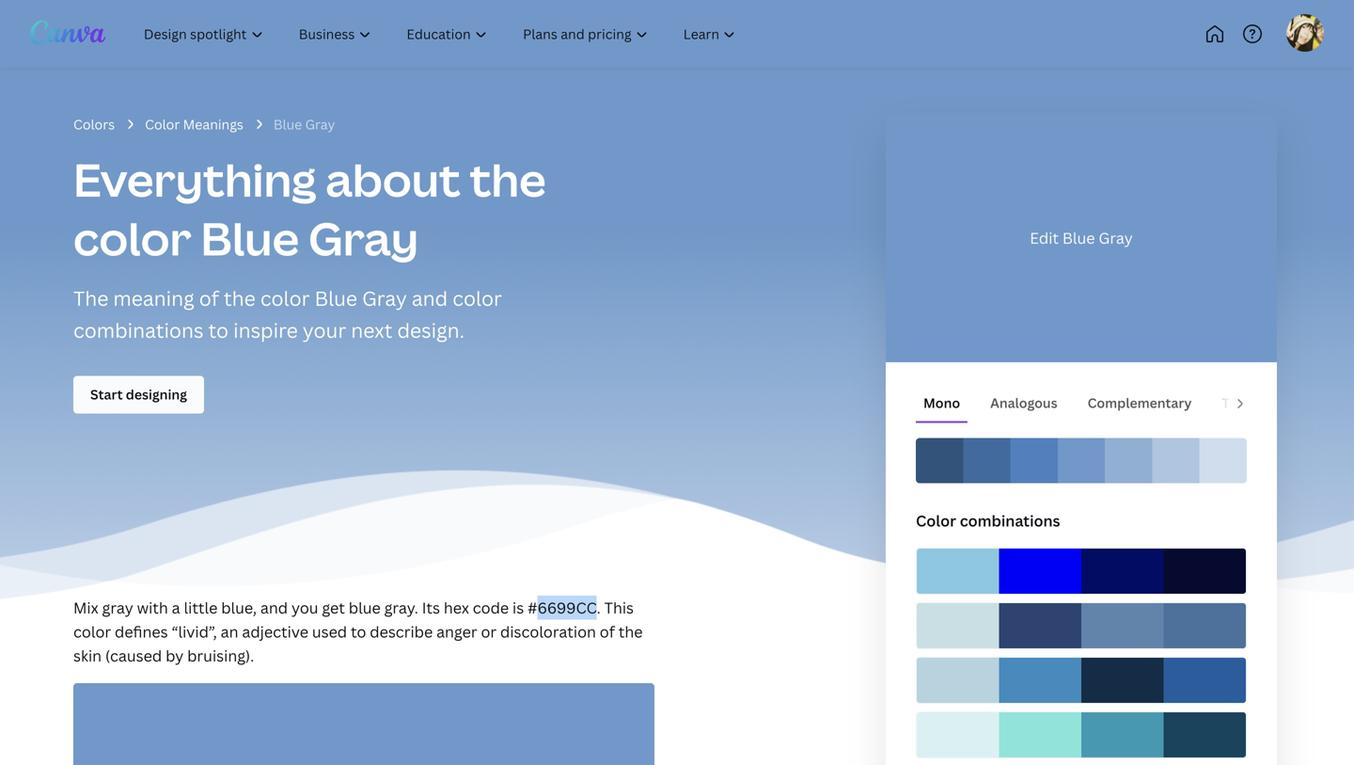 Task type: vqa. For each thing, say whether or not it's contained in the screenshot.
the bottommost Domains
no



Task type: locate. For each thing, give the bounding box(es) containing it.
by
[[166, 646, 184, 666]]

1 horizontal spatial combinations
[[960, 511, 1061, 531]]

to
[[208, 316, 229, 343], [351, 622, 366, 642]]

1 horizontal spatial the
[[470, 148, 546, 210]]

blue
[[274, 115, 302, 133], [201, 207, 299, 268], [1063, 228, 1096, 248], [315, 285, 358, 312]]

0 horizontal spatial of
[[199, 285, 219, 312]]

1 vertical spatial and
[[261, 598, 288, 618]]

analogous
[[991, 394, 1058, 412]]

a
[[172, 598, 180, 618]]

is
[[513, 598, 524, 618]]

your
[[303, 316, 346, 343]]

0 vertical spatial of
[[199, 285, 219, 312]]

gray
[[305, 115, 335, 133], [309, 207, 419, 268], [1099, 228, 1134, 248], [362, 285, 407, 312]]

0 horizontal spatial color
[[145, 115, 180, 133]]

the
[[470, 148, 546, 210], [224, 285, 256, 312], [619, 622, 643, 642]]

0 vertical spatial color
[[145, 115, 180, 133]]

of inside the meaning of the color blue gray and color combinations to inspire your next design.
[[199, 285, 219, 312]]

edit
[[1031, 228, 1060, 248]]

1 vertical spatial to
[[351, 622, 366, 642]]

0 horizontal spatial the
[[224, 285, 256, 312]]

1 horizontal spatial color
[[917, 511, 957, 531]]

combinations inside the meaning of the color blue gray and color combinations to inspire your next design.
[[73, 316, 204, 343]]

1 vertical spatial of
[[600, 622, 615, 642]]

about
[[326, 148, 461, 210]]

analogous button
[[983, 385, 1066, 421]]

0 horizontal spatial to
[[208, 316, 229, 343]]

#6699cc.
[[528, 598, 601, 618]]

of down this
[[600, 622, 615, 642]]

color
[[145, 115, 180, 133], [1091, 239, 1131, 259], [917, 511, 957, 531]]

triad button
[[1215, 385, 1263, 421]]

color up meaning
[[73, 207, 192, 268]]

everything
[[73, 148, 317, 210]]

0 horizontal spatial and
[[261, 598, 288, 618]]

blue up the meaning of the color blue gray and color combinations to inspire your next design.
[[201, 207, 299, 268]]

0 vertical spatial to
[[208, 316, 229, 343]]

1 horizontal spatial to
[[351, 622, 366, 642]]

little
[[184, 598, 218, 618]]

0 vertical spatial the
[[470, 148, 546, 210]]

and up adjective on the bottom left
[[261, 598, 288, 618]]

1 horizontal spatial and
[[412, 285, 448, 312]]

to left inspire
[[208, 316, 229, 343]]

blue up your
[[315, 285, 358, 312]]

colors link
[[73, 114, 115, 135]]

0 horizontal spatial combinations
[[73, 316, 204, 343]]

discoloration
[[501, 622, 597, 642]]

1 vertical spatial color
[[1091, 239, 1131, 259]]

to down blue
[[351, 622, 366, 642]]

to inside the meaning of the color blue gray and color combinations to inspire your next design.
[[208, 316, 229, 343]]

0 vertical spatial combinations
[[73, 316, 204, 343]]

2 vertical spatial color
[[917, 511, 957, 531]]

defines
[[115, 622, 168, 642]]

to inside mix gray with a little blue, and you get blue gray. its hex code is #6699cc. this color defines "livid", an adjective used to describe anger or discoloration of the skin (caused by bruising).
[[351, 622, 366, 642]]

of inside mix gray with a little blue, and you get blue gray. its hex code is #6699cc. this color defines "livid", an adjective used to describe anger or discoloration of the skin (caused by bruising).
[[600, 622, 615, 642]]

mono
[[924, 394, 961, 412]]

and inside mix gray with a little blue, and you get blue gray. its hex code is #6699cc. this color defines "livid", an adjective used to describe anger or discoloration of the skin (caused by bruising).
[[261, 598, 288, 618]]

complementary button
[[1081, 385, 1200, 421]]

or
[[481, 622, 497, 642]]

mix
[[73, 598, 98, 618]]

2 horizontal spatial color
[[1091, 239, 1131, 259]]

you
[[292, 598, 319, 618]]

of
[[199, 285, 219, 312], [600, 622, 615, 642]]

skin
[[73, 646, 102, 666]]

and
[[412, 285, 448, 312], [261, 598, 288, 618]]

combinations
[[73, 316, 204, 343], [960, 511, 1061, 531]]

code
[[473, 598, 509, 618]]

adjective
[[242, 622, 309, 642]]

colors
[[73, 115, 115, 133]]

2 vertical spatial the
[[619, 622, 643, 642]]

color
[[73, 207, 192, 268], [260, 285, 310, 312], [453, 285, 502, 312], [73, 622, 111, 642]]

gray inside the meaning of the color blue gray and color combinations to inspire your next design.
[[362, 285, 407, 312]]

gray.
[[384, 598, 419, 618]]

color meanings
[[145, 115, 244, 133]]

color up inspire
[[260, 285, 310, 312]]

0 vertical spatial and
[[412, 285, 448, 312]]

1 horizontal spatial of
[[600, 622, 615, 642]]

and up design.
[[412, 285, 448, 312]]

mix gray with a little blue, and you get blue gray. its hex code is #6699cc. this color defines "livid", an adjective used to describe anger or discoloration of the skin (caused by bruising).
[[73, 598, 643, 666]]

2 horizontal spatial the
[[619, 622, 643, 642]]

of right meaning
[[199, 285, 219, 312]]

the
[[73, 285, 109, 312]]

color up "skin"
[[73, 622, 111, 642]]

1 vertical spatial the
[[224, 285, 256, 312]]

this
[[605, 598, 634, 618]]

1 vertical spatial combinations
[[960, 511, 1061, 531]]

hex
[[444, 598, 469, 618]]

blue right meanings
[[274, 115, 302, 133]]



Task type: describe. For each thing, give the bounding box(es) containing it.
the inside the meaning of the color blue gray and color combinations to inspire your next design.
[[224, 285, 256, 312]]

inspire
[[233, 316, 298, 343]]

blue
[[349, 598, 381, 618]]

color up design.
[[453, 285, 502, 312]]

next
[[351, 316, 393, 343]]

"livid",
[[172, 622, 217, 642]]

color inside mix gray with a little blue, and you get blue gray. its hex code is #6699cc. this color defines "livid", an adjective used to describe anger or discoloration of the skin (caused by bruising).
[[73, 622, 111, 642]]

color for color combinations
[[917, 511, 957, 531]]

(caused
[[105, 646, 162, 666]]

get
[[322, 598, 345, 618]]

blue inside "everything about the color blue gray"
[[201, 207, 299, 268]]

complementary
[[1088, 394, 1193, 412]]

gray inside "everything about the color blue gray"
[[309, 207, 419, 268]]

its
[[422, 598, 440, 618]]

the meaning of the color blue gray and color combinations to inspire your next design.
[[73, 285, 502, 343]]

color meanings link
[[145, 114, 244, 135]]

triad
[[1223, 394, 1255, 412]]

edit blue gray
[[1031, 228, 1134, 248]]

describe
[[370, 622, 433, 642]]

used
[[312, 622, 347, 642]]

top level navigation element
[[128, 15, 816, 53]]

blue inside the meaning of the color blue gray and color combinations to inspire your next design.
[[315, 285, 358, 312]]

blue gray
[[274, 115, 335, 133]]

with
[[137, 598, 168, 618]]

the inside "everything about the color blue gray"
[[470, 148, 546, 210]]

change
[[1033, 239, 1088, 259]]

color combinations
[[917, 511, 1061, 531]]

everything about the color blue gray
[[73, 148, 546, 268]]

color inside "everything about the color blue gray"
[[73, 207, 192, 268]]

blue right edit
[[1063, 228, 1096, 248]]

change color
[[1033, 239, 1131, 259]]

bruising).
[[187, 646, 254, 666]]

design.
[[398, 316, 465, 343]]

anger
[[437, 622, 478, 642]]

color for color meanings
[[145, 115, 180, 133]]

blue,
[[221, 598, 257, 618]]

gray
[[102, 598, 133, 618]]

meaning
[[113, 285, 194, 312]]

meanings
[[183, 115, 244, 133]]

mono button
[[917, 385, 968, 421]]

the inside mix gray with a little blue, and you get blue gray. its hex code is #6699cc. this color defines "livid", an adjective used to describe anger or discoloration of the skin (caused by bruising).
[[619, 622, 643, 642]]

and inside the meaning of the color blue gray and color combinations to inspire your next design.
[[412, 285, 448, 312]]

an
[[221, 622, 239, 642]]



